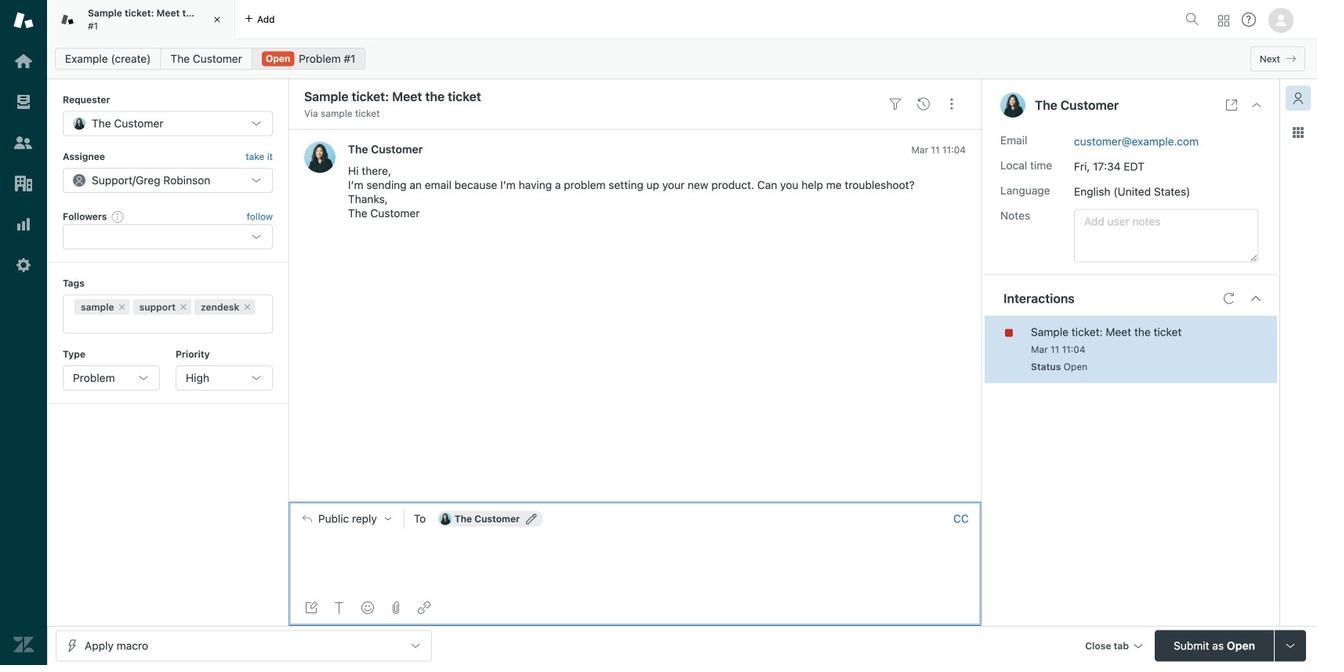 Task type: describe. For each thing, give the bounding box(es) containing it.
secondary element
[[47, 43, 1318, 75]]

user image
[[1001, 93, 1026, 118]]

insert emojis image
[[362, 602, 374, 614]]

admin image
[[13, 255, 34, 275]]

avatar image
[[304, 142, 336, 173]]

Subject field
[[301, 87, 878, 106]]

format text image
[[333, 602, 346, 614]]

remove image
[[117, 302, 127, 312]]

Mar 11 11:04 text field
[[1031, 344, 1086, 355]]

tabs tab list
[[47, 0, 1180, 39]]

add attachment image
[[390, 602, 402, 614]]

organizations image
[[13, 173, 34, 194]]

customer@example.com image
[[439, 513, 452, 525]]

main element
[[0, 0, 47, 665]]

1 remove image from the left
[[179, 302, 188, 312]]

view more details image
[[1226, 99, 1238, 111]]

edit user image
[[526, 513, 537, 524]]

get help image
[[1242, 13, 1256, 27]]

Public reply composer text field
[[296, 535, 975, 568]]

2 remove image from the left
[[243, 302, 252, 312]]

zendesk products image
[[1219, 15, 1230, 26]]

customers image
[[13, 133, 34, 153]]

Mar 11 11:04 text field
[[912, 144, 966, 155]]

zendesk support image
[[13, 10, 34, 31]]

close image
[[1251, 99, 1264, 111]]



Task type: vqa. For each thing, say whether or not it's contained in the screenshot.
tab list
no



Task type: locate. For each thing, give the bounding box(es) containing it.
remove image
[[179, 302, 188, 312], [243, 302, 252, 312]]

hide composer image
[[629, 495, 642, 508]]

tab
[[47, 0, 235, 39]]

info on adding followers image
[[112, 210, 124, 223]]

apps image
[[1293, 126, 1305, 139]]

get started image
[[13, 51, 34, 71]]

events image
[[918, 98, 930, 110]]

close image
[[209, 12, 225, 27]]

zendesk image
[[13, 635, 34, 655]]

draft mode image
[[305, 602, 318, 614]]

Add user notes text field
[[1075, 209, 1259, 262]]

1 horizontal spatial remove image
[[243, 302, 252, 312]]

ticket actions image
[[946, 98, 958, 110]]

add link (cmd k) image
[[418, 602, 431, 614]]

views image
[[13, 92, 34, 112]]

displays possible ticket submission types image
[[1285, 640, 1297, 652]]

0 horizontal spatial remove image
[[179, 302, 188, 312]]

filter image
[[889, 98, 902, 110]]

reporting image
[[13, 214, 34, 235]]

customer context image
[[1293, 92, 1305, 104]]



